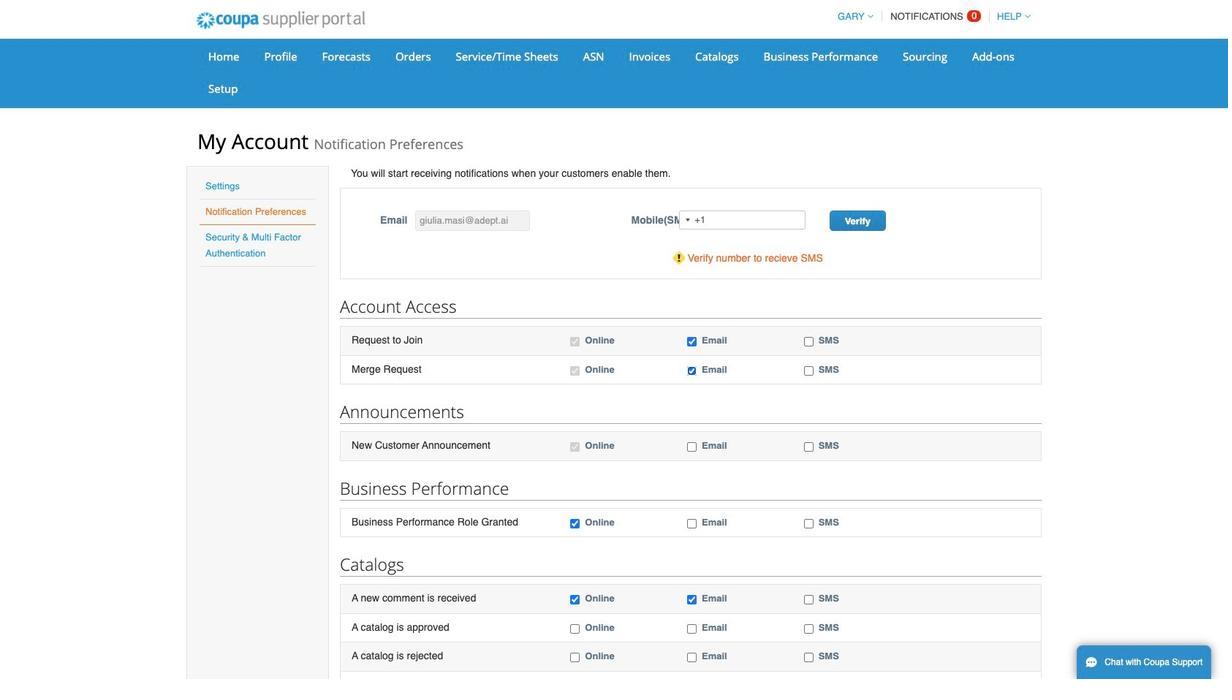 Task type: describe. For each thing, give the bounding box(es) containing it.
+1 201-555-0123 text field
[[680, 211, 806, 230]]

telephone country code image
[[686, 219, 691, 222]]



Task type: vqa. For each thing, say whether or not it's contained in the screenshot.
the rightmost (to
no



Task type: locate. For each thing, give the bounding box(es) containing it.
None checkbox
[[688, 337, 697, 347], [804, 337, 814, 347], [688, 366, 697, 376], [804, 366, 814, 376], [688, 519, 697, 529], [804, 519, 814, 529], [688, 625, 697, 634], [804, 625, 814, 634], [571, 653, 580, 663], [688, 653, 697, 663], [688, 337, 697, 347], [804, 337, 814, 347], [688, 366, 697, 376], [804, 366, 814, 376], [688, 519, 697, 529], [804, 519, 814, 529], [688, 625, 697, 634], [804, 625, 814, 634], [571, 653, 580, 663], [688, 653, 697, 663]]

Telephone country code field
[[680, 211, 695, 229]]

None text field
[[416, 211, 531, 231]]

None checkbox
[[571, 337, 580, 347], [571, 366, 580, 376], [571, 443, 580, 452], [688, 443, 697, 452], [804, 443, 814, 452], [571, 519, 580, 529], [571, 596, 580, 605], [688, 596, 697, 605], [804, 596, 814, 605], [571, 625, 580, 634], [804, 653, 814, 663], [571, 337, 580, 347], [571, 366, 580, 376], [571, 443, 580, 452], [688, 443, 697, 452], [804, 443, 814, 452], [571, 519, 580, 529], [571, 596, 580, 605], [688, 596, 697, 605], [804, 596, 814, 605], [571, 625, 580, 634], [804, 653, 814, 663]]

navigation
[[832, 2, 1031, 31]]

coupa supplier portal image
[[187, 2, 375, 39]]



